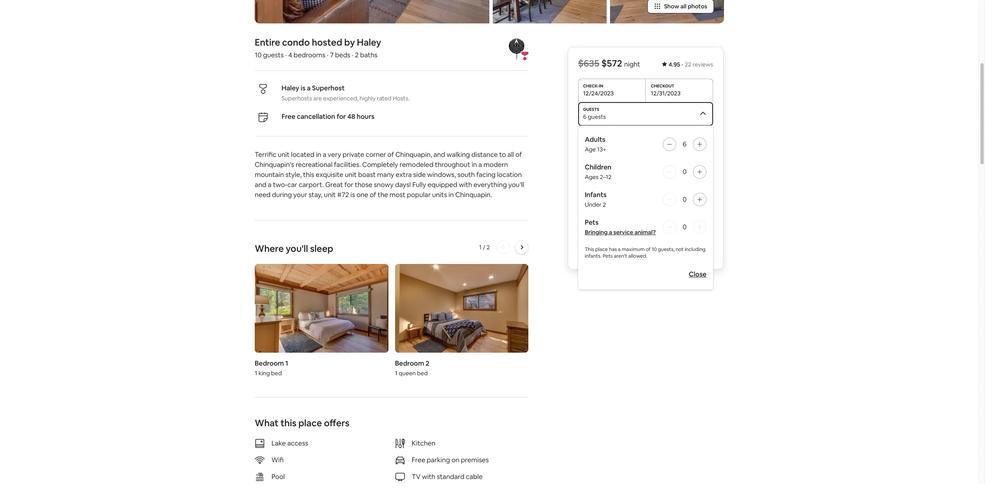 Task type: describe. For each thing, give the bounding box(es) containing it.
cleaning
[[578, 207, 605, 215]]

free for free parking on premises
[[412, 457, 425, 465]]

many
[[377, 171, 394, 179]]

a down the distance
[[478, 160, 482, 169]]

of left the
[[370, 191, 376, 199]]

0 horizontal spatial and
[[255, 181, 266, 189]]

terrific unit located in a very private corner of chinquapin, and walking distance to all of chinquapin's recreational facilities. completely remodeled throughout in a modern mountain style, this exquisite unit boast many extra side windows, south facing location and a two-car carport. great for those snowy days! fully equipped with everything you'll need during your stay, unit #72 is one of the most popular units in chinquapin.
[[255, 150, 526, 199]]

snowy
[[374, 181, 394, 189]]

1 / 2
[[479, 244, 490, 251]]

offers
[[324, 418, 350, 430]]

to
[[499, 150, 506, 159]]

0 vertical spatial fee
[[607, 207, 617, 215]]

where you'll sleep
[[255, 243, 333, 255]]

x
[[595, 176, 598, 185]]

taxes
[[618, 251, 635, 259]]

2 inside "bedroom 2 1 queen bed"
[[426, 360, 429, 369]]

haley
[[282, 84, 299, 93]]

where
[[255, 243, 284, 255]]

ages
[[585, 173, 599, 181]]

close button
[[685, 267, 711, 283]]

2–12
[[600, 173, 612, 181]]

6 guests button
[[578, 102, 713, 126]]

guests,
[[658, 246, 675, 253]]

style,
[[285, 171, 302, 179]]

sleep
[[310, 243, 333, 255]]

chinquapin's
[[255, 160, 294, 169]]

is inside terrific unit located in a very private corner of chinquapin, and walking distance to all of chinquapin's recreational facilities. completely remodeled throughout in a modern mountain style, this exquisite unit boast many extra side windows, south facing location and a two-car carport. great for those snowy days! fully equipped with everything you'll need during your stay, unit #72 is one of the most popular units in chinquapin.
[[351, 191, 355, 199]]

terrific
[[255, 150, 276, 159]]

days!
[[395, 181, 411, 189]]

tv
[[412, 473, 421, 482]]

photos
[[688, 3, 707, 10]]

great
[[325, 181, 343, 189]]

a inside haley is a superhost superhosts are experienced, highly rated hosts.
[[307, 84, 311, 93]]

corner
[[366, 150, 386, 159]]

a inside pets bringing a service animal?
[[609, 229, 612, 236]]

bed for 1
[[271, 370, 282, 378]]

most
[[390, 191, 405, 199]]

this inside terrific unit located in a very private corner of chinquapin, and walking distance to all of chinquapin's recreational facilities. completely remodeled throughout in a modern mountain style, this exquisite unit boast many extra side windows, south facing location and a two-car carport. great for those snowy days! fully equipped with everything you'll need during your stay, unit #72 is one of the most popular units in chinquapin.
[[303, 171, 314, 179]]

walking
[[447, 150, 470, 159]]

pets inside pets bringing a service animal?
[[585, 218, 599, 227]]

bed for 2
[[417, 370, 428, 378]]

0 for infants
[[683, 195, 687, 204]]

a inside this place has a maximum of 10 guests, not including infants. pets aren't allowed.
[[618, 246, 621, 253]]

what
[[255, 418, 279, 430]]

/
[[483, 244, 485, 251]]

$572
[[601, 57, 622, 69]]

including
[[685, 246, 706, 253]]

1 inside "bedroom 2 1 queen bed"
[[395, 370, 397, 378]]

hosts.
[[393, 95, 410, 102]]

$614
[[699, 222, 713, 230]]

wifi
[[272, 457, 284, 465]]

48
[[347, 112, 355, 121]]

12/24/2023
[[583, 90, 614, 97]]

mountain
[[255, 171, 284, 179]]

bedrooms
[[294, 51, 325, 60]]

tv with standard cable
[[412, 473, 483, 482]]

during
[[272, 191, 292, 199]]

pets bringing a service animal?
[[585, 218, 656, 236]]

stay,
[[309, 191, 322, 199]]

0 horizontal spatial in
[[316, 150, 321, 159]]

located
[[291, 150, 314, 159]]

kitchen
[[412, 440, 435, 449]]

· left 22
[[682, 61, 683, 68]]

beds
[[335, 51, 350, 60]]

enjoy your next mountain getaway at chinquapin #72 image 1 image
[[255, 0, 489, 23]]

children
[[585, 163, 611, 172]]

maximum
[[622, 246, 645, 253]]

cable
[[466, 473, 483, 482]]

show
[[664, 3, 679, 10]]

the
[[378, 191, 388, 199]]

night
[[624, 60, 640, 69]]

bringing
[[585, 229, 608, 236]]

0 vertical spatial for
[[337, 112, 346, 121]]

stay
[[602, 192, 615, 200]]

0 vertical spatial unit
[[278, 150, 290, 159]]

units
[[432, 191, 447, 199]]

weekly stay discount
[[578, 192, 643, 200]]

are
[[313, 95, 322, 102]]

car
[[287, 181, 297, 189]]

infants under 2
[[585, 191, 607, 209]]

carport.
[[299, 181, 324, 189]]

2 horizontal spatial in
[[472, 160, 477, 169]]

very
[[328, 150, 341, 159]]

service inside pets bringing a service animal?
[[614, 229, 633, 236]]

hours
[[357, 112, 375, 121]]

of right to
[[516, 150, 522, 159]]

be
[[639, 159, 646, 167]]

· down hosted
[[327, 51, 329, 60]]

guests inside entire condo hosted by haley 10 guests · 4 bedrooms · 7 beds · 2 baths
[[263, 51, 284, 60]]

$4,964
[[692, 251, 713, 259]]

children group
[[585, 163, 706, 181]]

nights
[[605, 176, 624, 185]]

airbnb service fee button
[[578, 222, 634, 230]]

for inside terrific unit located in a very private corner of chinquapin, and walking distance to all of chinquapin's recreational facilities. completely remodeled throughout in a modern mountain style, this exquisite unit boast many extra side windows, south facing location and a two-car carport. great for those snowy days! fully equipped with everything you'll need during your stay, unit #72 is one of the most popular units in chinquapin.
[[344, 181, 353, 189]]

10 inside this place has a maximum of 10 guests, not including infants. pets aren't allowed.
[[652, 246, 657, 253]]

age
[[585, 146, 596, 153]]

children ages 2–12
[[585, 163, 612, 181]]

infants group
[[585, 191, 706, 209]]

of inside this place has a maximum of 10 guests, not including infants. pets aren't allowed.
[[646, 246, 651, 253]]

windows,
[[427, 171, 456, 179]]

condo
[[282, 36, 310, 48]]

exquisite
[[316, 171, 343, 179]]

guests inside dropdown button
[[588, 113, 606, 121]]

13+
[[597, 146, 606, 153]]

premises
[[461, 457, 489, 465]]

not
[[676, 246, 684, 253]]

enjoy your next mountain getaway at chinquapin #72 image 5 image
[[610, 0, 724, 23]]

1 vertical spatial fee
[[624, 222, 634, 230]]

boast
[[358, 171, 376, 179]]

pets group
[[585, 218, 706, 236]]

#72
[[337, 191, 349, 199]]

adults age 13+
[[585, 135, 606, 153]]



Task type: vqa. For each thing, say whether or not it's contained in the screenshot.
Bedroom in the Bedroom 2 1 Queen Bed
yes



Task type: locate. For each thing, give the bounding box(es) containing it.
equipped
[[428, 181, 457, 189]]

0 horizontal spatial place
[[298, 418, 322, 430]]

1 vertical spatial all
[[507, 150, 514, 159]]

guests
[[263, 51, 284, 60], [588, 113, 606, 121]]

bed
[[271, 370, 282, 378], [417, 370, 428, 378]]

free down superhosts
[[282, 112, 295, 121]]

throughout
[[435, 160, 470, 169]]

0 vertical spatial 10
[[255, 51, 262, 60]]

0 horizontal spatial 6
[[583, 113, 587, 121]]

1 vertical spatial 10
[[652, 246, 657, 253]]

0 inside pets group
[[683, 223, 687, 232]]

1 horizontal spatial is
[[351, 191, 355, 199]]

before
[[595, 251, 617, 259]]

a down mountain
[[268, 181, 271, 189]]

1 horizontal spatial unit
[[324, 191, 336, 199]]

0 horizontal spatial all
[[507, 150, 514, 159]]

for
[[337, 112, 346, 121], [344, 181, 353, 189]]

0 inside the children group
[[683, 168, 687, 176]]

access
[[287, 440, 308, 449]]

0 horizontal spatial 10
[[255, 51, 262, 60]]

2 vertical spatial unit
[[324, 191, 336, 199]]

1 horizontal spatial pets
[[603, 253, 613, 260]]

0 left $4,445
[[683, 168, 687, 176]]

· right 'beds'
[[352, 51, 353, 60]]

0 horizontal spatial fee
[[607, 207, 617, 215]]

is left one
[[351, 191, 355, 199]]

pets left aren't
[[603, 253, 613, 260]]

1 horizontal spatial 6
[[683, 140, 687, 149]]

free for free cancellation for 48 hours
[[282, 112, 295, 121]]

0 vertical spatial free
[[282, 112, 295, 121]]

1 vertical spatial pets
[[603, 253, 613, 260]]

of
[[388, 150, 394, 159], [516, 150, 522, 159], [370, 191, 376, 199], [646, 246, 651, 253]]

a
[[307, 84, 311, 93], [323, 150, 326, 159], [478, 160, 482, 169], [268, 181, 271, 189], [609, 229, 612, 236], [618, 246, 621, 253]]

0 vertical spatial place
[[595, 246, 608, 253]]

1 0 from the top
[[683, 168, 687, 176]]

0 inside 'infants' group
[[683, 195, 687, 204]]

1 horizontal spatial all
[[681, 3, 687, 10]]

0 vertical spatial with
[[459, 181, 472, 189]]

bedroom 1 image
[[255, 264, 388, 353], [255, 264, 388, 353]]

airbnb service fee
[[578, 222, 634, 230]]

0 vertical spatial all
[[681, 3, 687, 10]]

0 horizontal spatial bedroom
[[255, 360, 284, 369]]

6 inside dropdown button
[[583, 113, 587, 121]]

bed inside "bedroom 2 1 queen bed"
[[417, 370, 428, 378]]

1 horizontal spatial bedroom
[[395, 360, 424, 369]]

7 inside entire condo hosted by haley 10 guests · 4 bedrooms · 7 beds · 2 baths
[[330, 51, 334, 60]]

allowed.
[[628, 253, 647, 260]]

1 horizontal spatial place
[[595, 246, 608, 253]]

those
[[355, 181, 372, 189]]

bedroom 2 image
[[395, 264, 529, 353], [395, 264, 529, 353]]

0 horizontal spatial pets
[[585, 218, 599, 227]]

a left very
[[323, 150, 326, 159]]

baths
[[360, 51, 378, 60]]

cancellation
[[297, 112, 335, 121]]

by haley
[[344, 36, 381, 48]]

side
[[413, 171, 426, 179]]

reviews
[[693, 61, 713, 68]]

0 horizontal spatial 7
[[330, 51, 334, 60]]

yet
[[671, 159, 680, 167]]

for up '#72'
[[344, 181, 353, 189]]

total
[[578, 251, 594, 259]]

facing
[[476, 171, 496, 179]]

highly
[[360, 95, 376, 102]]

1 horizontal spatial and
[[434, 150, 445, 159]]

and up throughout
[[434, 150, 445, 159]]

1 vertical spatial place
[[298, 418, 322, 430]]

0 vertical spatial $635
[[578, 57, 599, 69]]

-
[[695, 192, 698, 200]]

animal?
[[635, 229, 656, 236]]

bedroom for bedroom 2
[[395, 360, 424, 369]]

bedroom 2 1 queen bed
[[395, 360, 429, 378]]

0 horizontal spatial this
[[281, 418, 296, 430]]

bedroom up king
[[255, 360, 284, 369]]

all inside show all photos button
[[681, 3, 687, 10]]

1 vertical spatial $635
[[578, 176, 593, 185]]

unit down great
[[324, 191, 336, 199]]

bedroom inside "bedroom 2 1 queen bed"
[[395, 360, 424, 369]]

unit up chinquapin's
[[278, 150, 290, 159]]

1 horizontal spatial free
[[412, 457, 425, 465]]

1 horizontal spatial guests
[[588, 113, 606, 121]]

bedroom for bedroom 1
[[255, 360, 284, 369]]

unit down facilities.
[[345, 171, 357, 179]]

guests up the 'adults'
[[588, 113, 606, 121]]

enjoy your next mountain getaway at chinquapin #72 image 3 image
[[493, 0, 607, 23]]

all right to
[[507, 150, 514, 159]]

this up lake access
[[281, 418, 296, 430]]

need
[[255, 191, 271, 199]]

haley is a superhost. learn more about haley. image
[[505, 37, 529, 60], [505, 37, 529, 60]]

all inside terrific unit located in a very private corner of chinquapin, and walking distance to all of chinquapin's recreational facilities. completely remodeled throughout in a modern mountain style, this exquisite unit boast many extra side windows, south facing location and a two-car carport. great for those snowy days! fully equipped with everything you'll need during your stay, unit #72 is one of the most popular units in chinquapin.
[[507, 150, 514, 159]]

extra
[[396, 171, 412, 179]]

0 vertical spatial guests
[[263, 51, 284, 60]]

remodeled
[[400, 160, 433, 169]]

$635 x 7 nights
[[578, 176, 624, 185]]

parking
[[427, 457, 450, 465]]

discount
[[616, 192, 643, 200]]

$635
[[578, 57, 599, 69], [578, 176, 593, 185]]

standard
[[437, 473, 464, 482]]

adults group
[[585, 135, 706, 153]]

0 horizontal spatial with
[[422, 473, 435, 482]]

superhost
[[312, 84, 345, 93]]

in up south
[[472, 160, 477, 169]]

all right show
[[681, 3, 687, 10]]

2 inside infants under 2
[[603, 201, 606, 209]]

won't
[[623, 159, 638, 167]]

free cancellation for 48 hours
[[282, 112, 375, 121]]

pets inside this place has a maximum of 10 guests, not including infants. pets aren't allowed.
[[603, 253, 613, 260]]

fee
[[607, 207, 617, 215], [624, 222, 634, 230]]

0 for children
[[683, 168, 687, 176]]

0 left -
[[683, 195, 687, 204]]

bed right king
[[271, 370, 282, 378]]

0 vertical spatial and
[[434, 150, 445, 159]]

two-
[[273, 181, 287, 189]]

0 vertical spatial in
[[316, 150, 321, 159]]

0 horizontal spatial guests
[[263, 51, 284, 60]]

0
[[683, 168, 687, 176], [683, 195, 687, 204], [683, 223, 687, 232]]

is
[[301, 84, 306, 93], [351, 191, 355, 199]]

6 for 6 guests
[[583, 113, 587, 121]]

1 $635 from the top
[[578, 57, 599, 69]]

place up access
[[298, 418, 322, 430]]

2 inside entire condo hosted by haley 10 guests · 4 bedrooms · 7 beds · 2 baths
[[355, 51, 359, 60]]

facilities.
[[334, 160, 361, 169]]

0 horizontal spatial is
[[301, 84, 306, 93]]

2 vertical spatial in
[[449, 191, 454, 199]]

bedroom inside bedroom 1 1 king bed
[[255, 360, 284, 369]]

queen
[[399, 370, 416, 378]]

10 down "entire"
[[255, 51, 262, 60]]

0 vertical spatial 6
[[583, 113, 587, 121]]

adults
[[585, 135, 605, 144]]

6 for 6
[[683, 140, 687, 149]]

cleaning fee button
[[578, 207, 617, 215]]

1 vertical spatial is
[[351, 191, 355, 199]]

in up recreational
[[316, 150, 321, 159]]

6 inside adults group
[[683, 140, 687, 149]]

1 vertical spatial in
[[472, 160, 477, 169]]

everything
[[474, 181, 507, 189]]

haley is a superhost superhosts are experienced, highly rated hosts.
[[282, 84, 410, 102]]

$635 for x
[[578, 176, 593, 185]]

1 vertical spatial and
[[255, 181, 266, 189]]

0 vertical spatial pets
[[585, 218, 599, 227]]

2 $635 from the top
[[578, 176, 593, 185]]

one
[[357, 191, 368, 199]]

a right bringing
[[609, 229, 612, 236]]

1 bedroom from the left
[[255, 360, 284, 369]]

charged
[[647, 159, 670, 167]]

· left 4
[[285, 51, 287, 60]]

free
[[282, 112, 295, 121], [412, 457, 425, 465]]

1 horizontal spatial in
[[449, 191, 454, 199]]

0 vertical spatial 0
[[683, 168, 687, 176]]

cleaning fee
[[578, 207, 617, 215]]

1 horizontal spatial 10
[[652, 246, 657, 253]]

infants
[[585, 191, 607, 199]]

you won't be charged yet
[[611, 159, 680, 167]]

of right maximum
[[646, 246, 651, 253]]

2 bedroom from the left
[[395, 360, 424, 369]]

popular
[[407, 191, 431, 199]]

you'll
[[508, 181, 524, 189]]

2
[[355, 51, 359, 60], [603, 201, 606, 209], [487, 244, 490, 251], [426, 360, 429, 369]]

4
[[288, 51, 292, 60]]

10 inside entire condo hosted by haley 10 guests · 4 bedrooms · 7 beds · 2 baths
[[255, 51, 262, 60]]

a up superhosts
[[307, 84, 311, 93]]

location
[[497, 171, 522, 179]]

$445
[[698, 192, 713, 200]]

1 vertical spatial guests
[[588, 113, 606, 121]]

1 vertical spatial 7
[[600, 176, 604, 185]]

this up carport.
[[303, 171, 314, 179]]

1 horizontal spatial fee
[[624, 222, 634, 230]]

fee left 'animal?'
[[624, 222, 634, 230]]

2 horizontal spatial unit
[[345, 171, 357, 179]]

with down south
[[459, 181, 472, 189]]

with inside terrific unit located in a very private corner of chinquapin, and walking distance to all of chinquapin's recreational facilities. completely remodeled throughout in a modern mountain style, this exquisite unit boast many extra side windows, south facing location and a two-car carport. great for those snowy days! fully equipped with everything you'll need during your stay, unit #72 is one of the most popular units in chinquapin.
[[459, 181, 472, 189]]

place
[[595, 246, 608, 253], [298, 418, 322, 430]]

guests down "entire"
[[263, 51, 284, 60]]

with right 'tv'
[[422, 473, 435, 482]]

0 horizontal spatial unit
[[278, 150, 290, 159]]

0 vertical spatial is
[[301, 84, 306, 93]]

is up superhosts
[[301, 84, 306, 93]]

7 right the x
[[600, 176, 604, 185]]

7 left 'beds'
[[330, 51, 334, 60]]

bed right queen
[[417, 370, 428, 378]]

0 for pets
[[683, 223, 687, 232]]

is inside haley is a superhost superhosts are experienced, highly rated hosts.
[[301, 84, 306, 93]]

1 horizontal spatial this
[[303, 171, 314, 179]]

$635 for $572
[[578, 57, 599, 69]]

free up 'tv'
[[412, 457, 425, 465]]

1 horizontal spatial with
[[459, 181, 472, 189]]

hosted
[[312, 36, 342, 48]]

10 left guests,
[[652, 246, 657, 253]]

1 vertical spatial 6
[[683, 140, 687, 149]]

·
[[285, 51, 287, 60], [327, 51, 329, 60], [352, 51, 353, 60], [682, 61, 683, 68]]

4.95 · 22 reviews
[[669, 61, 713, 68]]

in right units
[[449, 191, 454, 199]]

1 horizontal spatial 7
[[600, 176, 604, 185]]

on
[[452, 457, 459, 465]]

0 vertical spatial this
[[303, 171, 314, 179]]

free parking on premises
[[412, 457, 489, 465]]

this
[[585, 246, 594, 253]]

$635 left "$572"
[[578, 57, 599, 69]]

1 vertical spatial unit
[[345, 171, 357, 179]]

bedroom up queen
[[395, 360, 424, 369]]

7
[[330, 51, 334, 60], [600, 176, 604, 185]]

0 horizontal spatial free
[[282, 112, 295, 121]]

pets up bringing
[[585, 218, 599, 227]]

show all photos
[[664, 3, 707, 10]]

modern
[[484, 160, 508, 169]]

$635 left the x
[[578, 176, 593, 185]]

0 horizontal spatial bed
[[271, 370, 282, 378]]

1 horizontal spatial bed
[[417, 370, 428, 378]]

1 vertical spatial 0
[[683, 195, 687, 204]]

place inside this place has a maximum of 10 guests, not including infants. pets aren't allowed.
[[595, 246, 608, 253]]

aren't
[[614, 253, 627, 260]]

2 vertical spatial 0
[[683, 223, 687, 232]]

1 vertical spatial free
[[412, 457, 425, 465]]

a right the has
[[618, 246, 621, 253]]

you'll
[[286, 243, 308, 255]]

for left 48
[[337, 112, 346, 121]]

1 bed from the left
[[271, 370, 282, 378]]

1 vertical spatial for
[[344, 181, 353, 189]]

weekly
[[578, 192, 601, 200]]

bed inside bedroom 1 1 king bed
[[271, 370, 282, 378]]

airbnb
[[578, 222, 599, 230]]

rated
[[377, 95, 392, 102]]

place left the has
[[595, 246, 608, 253]]

0 left "$614"
[[683, 223, 687, 232]]

-$445
[[695, 192, 713, 200]]

of up completely
[[388, 150, 394, 159]]

1 vertical spatial this
[[281, 418, 296, 430]]

entire condo hosted by haley 10 guests · 4 bedrooms · 7 beds · 2 baths
[[255, 36, 381, 60]]

2 bed from the left
[[417, 370, 428, 378]]

where you'll sleep region
[[251, 241, 672, 381]]

fee down weekly stay discount
[[607, 207, 617, 215]]

total before taxes
[[578, 251, 635, 259]]

3 0 from the top
[[683, 223, 687, 232]]

2 0 from the top
[[683, 195, 687, 204]]

0 vertical spatial 7
[[330, 51, 334, 60]]

and up need
[[255, 181, 266, 189]]

1 vertical spatial with
[[422, 473, 435, 482]]



